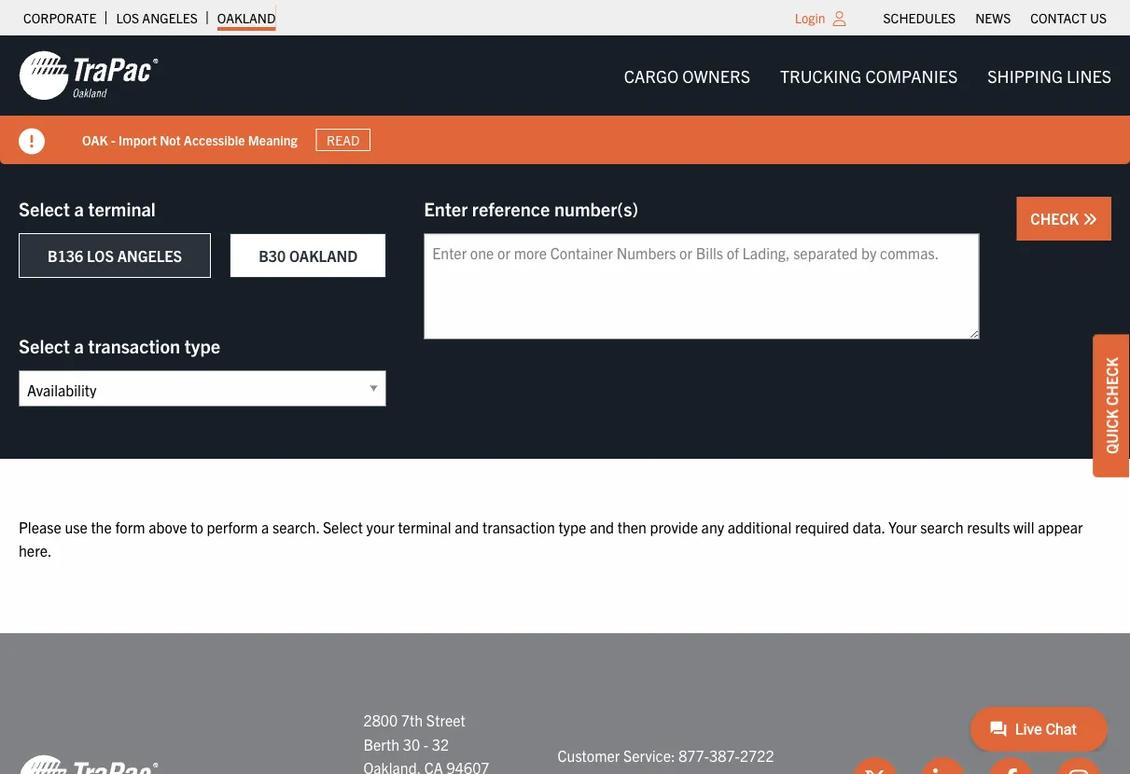 Task type: describe. For each thing, give the bounding box(es) containing it.
not
[[160, 131, 181, 148]]

los angeles link
[[116, 5, 198, 31]]

2 and from the left
[[590, 518, 614, 536]]

lines
[[1067, 65, 1112, 86]]

2 oakland image from the top
[[19, 754, 159, 775]]

0 vertical spatial terminal
[[88, 197, 156, 220]]

check inside button
[[1031, 209, 1083, 228]]

banner containing cargo owners
[[0, 35, 1131, 164]]

please
[[19, 518, 61, 536]]

menu bar containing schedules
[[874, 5, 1117, 31]]

news link
[[976, 5, 1011, 31]]

0 horizontal spatial -
[[111, 131, 115, 148]]

angeles inside 'link'
[[142, 9, 198, 26]]

owners
[[683, 65, 751, 86]]

- inside 2800 7th street berth 30 - 32 customer service: 877-387-2722
[[424, 735, 429, 754]]

1 vertical spatial check
[[1103, 358, 1121, 406]]

login link
[[795, 9, 826, 26]]

schedules link
[[884, 5, 956, 31]]

1 horizontal spatial oakland
[[289, 246, 358, 265]]

import
[[118, 131, 157, 148]]

877-
[[679, 747, 710, 766]]

additional
[[728, 518, 792, 536]]

b136
[[48, 246, 83, 265]]

contact
[[1031, 9, 1087, 26]]

0 horizontal spatial oakland
[[217, 9, 276, 26]]

select a terminal
[[19, 197, 156, 220]]

enter
[[424, 197, 468, 220]]

oak - import not accessible meaning
[[82, 131, 297, 148]]

trucking companies
[[780, 65, 958, 86]]

a for terminal
[[74, 197, 84, 220]]

shipping
[[988, 65, 1063, 86]]

read
[[327, 132, 360, 148]]

light image
[[833, 11, 846, 26]]

shipping lines
[[988, 65, 1112, 86]]

2800 7th street berth 30 - 32 customer service: 877-387-2722
[[364, 711, 775, 766]]

type inside please use the form above to perform a search. select your terminal and transaction type and then provide any additional required data. your search results will appear here.
[[559, 518, 587, 536]]

cargo owners link
[[609, 57, 766, 94]]

here.
[[19, 542, 52, 560]]

cargo
[[624, 65, 679, 86]]

will
[[1014, 518, 1035, 536]]

los angeles
[[116, 9, 198, 26]]

quick check link
[[1093, 334, 1131, 478]]

1 oakland image from the top
[[19, 49, 159, 102]]

a inside please use the form above to perform a search. select your terminal and transaction type and then provide any additional required data. your search results will appear here.
[[261, 518, 269, 536]]

b136 los angeles
[[48, 246, 182, 265]]

oakland link
[[217, 5, 276, 31]]

select for select a terminal
[[19, 197, 70, 220]]

0 horizontal spatial type
[[185, 334, 220, 357]]

to
[[191, 518, 203, 536]]

search.
[[273, 518, 319, 536]]

30
[[403, 735, 420, 754]]

1 vertical spatial los
[[87, 246, 114, 265]]

please use the form above to perform a search. select your terminal and transaction type and then provide any additional required data. your search results will appear here.
[[19, 518, 1083, 560]]

footer containing 2800 7th street
[[0, 634, 1131, 775]]

cargo owners
[[624, 65, 751, 86]]

b30
[[259, 246, 286, 265]]

data.
[[853, 518, 885, 536]]

select for select a transaction type
[[19, 334, 70, 357]]

meaning
[[248, 131, 297, 148]]

enter reference number(s)
[[424, 197, 639, 220]]

us
[[1090, 9, 1107, 26]]

quick
[[1103, 410, 1121, 454]]

street
[[426, 711, 466, 730]]

0 vertical spatial transaction
[[88, 334, 180, 357]]

trucking
[[780, 65, 862, 86]]

results
[[967, 518, 1010, 536]]

quick check
[[1103, 358, 1121, 454]]



Task type: vqa. For each thing, say whether or not it's contained in the screenshot.
delivered for Delivered 10/05/2023 07:55
no



Task type: locate. For each thing, give the bounding box(es) containing it.
solid image
[[19, 128, 45, 155]]

0 horizontal spatial transaction
[[88, 334, 180, 357]]

- right 30
[[424, 735, 429, 754]]

0 vertical spatial oakland
[[217, 9, 276, 26]]

terminal
[[88, 197, 156, 220], [398, 518, 451, 536]]

2 vertical spatial a
[[261, 518, 269, 536]]

check
[[1031, 209, 1083, 228], [1103, 358, 1121, 406]]

menu bar inside "banner"
[[609, 57, 1127, 94]]

number(s)
[[554, 197, 639, 220]]

angeles
[[142, 9, 198, 26], [117, 246, 182, 265]]

angeles down select a terminal
[[117, 246, 182, 265]]

terminal right your
[[398, 518, 451, 536]]

corporate link
[[23, 5, 97, 31]]

use
[[65, 518, 87, 536]]

1 vertical spatial type
[[559, 518, 587, 536]]

terminal inside please use the form above to perform a search. select your terminal and transaction type and then provide any additional required data. your search results will appear here.
[[398, 518, 451, 536]]

a up b136
[[74, 197, 84, 220]]

terminal up the b136 los angeles
[[88, 197, 156, 220]]

service:
[[624, 747, 675, 766]]

and
[[455, 518, 479, 536], [590, 518, 614, 536]]

schedules
[[884, 9, 956, 26]]

your
[[889, 518, 917, 536]]

shipping lines link
[[973, 57, 1127, 94]]

1 vertical spatial transaction
[[483, 518, 555, 536]]

Enter reference number(s) text field
[[424, 233, 980, 340]]

1 and from the left
[[455, 518, 479, 536]]

1 vertical spatial angeles
[[117, 246, 182, 265]]

oakland image
[[19, 49, 159, 102], [19, 754, 159, 775]]

select left your
[[323, 518, 363, 536]]

read link
[[316, 129, 371, 151]]

menu bar up shipping
[[874, 5, 1117, 31]]

los right b136
[[87, 246, 114, 265]]

a left search.
[[261, 518, 269, 536]]

angeles left oakland 'link'
[[142, 9, 198, 26]]

1 vertical spatial -
[[424, 735, 429, 754]]

- right oak
[[111, 131, 115, 148]]

accessible
[[184, 131, 245, 148]]

1 horizontal spatial and
[[590, 518, 614, 536]]

1 vertical spatial select
[[19, 334, 70, 357]]

7th
[[401, 711, 423, 730]]

1 vertical spatial menu bar
[[609, 57, 1127, 94]]

select inside please use the form above to perform a search. select your terminal and transaction type and then provide any additional required data. your search results will appear here.
[[323, 518, 363, 536]]

menu bar down light image
[[609, 57, 1127, 94]]

a for transaction
[[74, 334, 84, 357]]

1 horizontal spatial type
[[559, 518, 587, 536]]

los right corporate
[[116, 9, 139, 26]]

and right your
[[455, 518, 479, 536]]

provide
[[650, 518, 698, 536]]

news
[[976, 9, 1011, 26]]

corporate
[[23, 9, 97, 26]]

select a transaction type
[[19, 334, 220, 357]]

2800
[[364, 711, 398, 730]]

transaction
[[88, 334, 180, 357], [483, 518, 555, 536]]

1 horizontal spatial terminal
[[398, 518, 451, 536]]

387-
[[710, 747, 740, 766]]

the
[[91, 518, 112, 536]]

login
[[795, 9, 826, 26]]

0 horizontal spatial los
[[87, 246, 114, 265]]

0 horizontal spatial check
[[1031, 209, 1083, 228]]

trucking companies link
[[766, 57, 973, 94]]

any
[[702, 518, 725, 536]]

1 vertical spatial oakland
[[289, 246, 358, 265]]

0 vertical spatial select
[[19, 197, 70, 220]]

2 vertical spatial select
[[323, 518, 363, 536]]

berth
[[364, 735, 400, 754]]

1 horizontal spatial transaction
[[483, 518, 555, 536]]

1 vertical spatial a
[[74, 334, 84, 357]]

0 vertical spatial a
[[74, 197, 84, 220]]

then
[[618, 518, 647, 536]]

transaction inside please use the form above to perform a search. select your terminal and transaction type and then provide any additional required data. your search results will appear here.
[[483, 518, 555, 536]]

select down b136
[[19, 334, 70, 357]]

1 horizontal spatial los
[[116, 9, 139, 26]]

contact us
[[1031, 9, 1107, 26]]

0 horizontal spatial and
[[455, 518, 479, 536]]

1 vertical spatial oakland image
[[19, 754, 159, 775]]

2722
[[740, 747, 775, 766]]

0 vertical spatial los
[[116, 9, 139, 26]]

required
[[795, 518, 850, 536]]

oakland
[[217, 9, 276, 26], [289, 246, 358, 265]]

los
[[116, 9, 139, 26], [87, 246, 114, 265]]

reference
[[472, 197, 550, 220]]

1 horizontal spatial -
[[424, 735, 429, 754]]

above
[[149, 518, 187, 536]]

0 vertical spatial oakland image
[[19, 49, 159, 102]]

banner
[[0, 35, 1131, 164]]

customer
[[558, 747, 620, 766]]

companies
[[866, 65, 958, 86]]

select up b136
[[19, 197, 70, 220]]

perform
[[207, 518, 258, 536]]

appear
[[1038, 518, 1083, 536]]

footer
[[0, 634, 1131, 775]]

menu bar containing cargo owners
[[609, 57, 1127, 94]]

a
[[74, 197, 84, 220], [74, 334, 84, 357], [261, 518, 269, 536]]

0 vertical spatial check
[[1031, 209, 1083, 228]]

type
[[185, 334, 220, 357], [559, 518, 587, 536]]

los inside 'link'
[[116, 9, 139, 26]]

select
[[19, 197, 70, 220], [19, 334, 70, 357], [323, 518, 363, 536]]

menu bar
[[874, 5, 1117, 31], [609, 57, 1127, 94]]

1 horizontal spatial check
[[1103, 358, 1121, 406]]

and left then
[[590, 518, 614, 536]]

0 vertical spatial angeles
[[142, 9, 198, 26]]

oakland right the los angeles
[[217, 9, 276, 26]]

1 vertical spatial terminal
[[398, 518, 451, 536]]

b30 oakland
[[259, 246, 358, 265]]

form
[[115, 518, 145, 536]]

0 vertical spatial type
[[185, 334, 220, 357]]

your
[[366, 518, 395, 536]]

-
[[111, 131, 115, 148], [424, 735, 429, 754]]

0 vertical spatial -
[[111, 131, 115, 148]]

0 horizontal spatial terminal
[[88, 197, 156, 220]]

0 vertical spatial menu bar
[[874, 5, 1117, 31]]

solid image
[[1083, 212, 1098, 227]]

oakland right b30
[[289, 246, 358, 265]]

check button
[[1017, 197, 1112, 241]]

32
[[432, 735, 449, 754]]

oak
[[82, 131, 108, 148]]

contact us link
[[1031, 5, 1107, 31]]

a down b136
[[74, 334, 84, 357]]

search
[[921, 518, 964, 536]]



